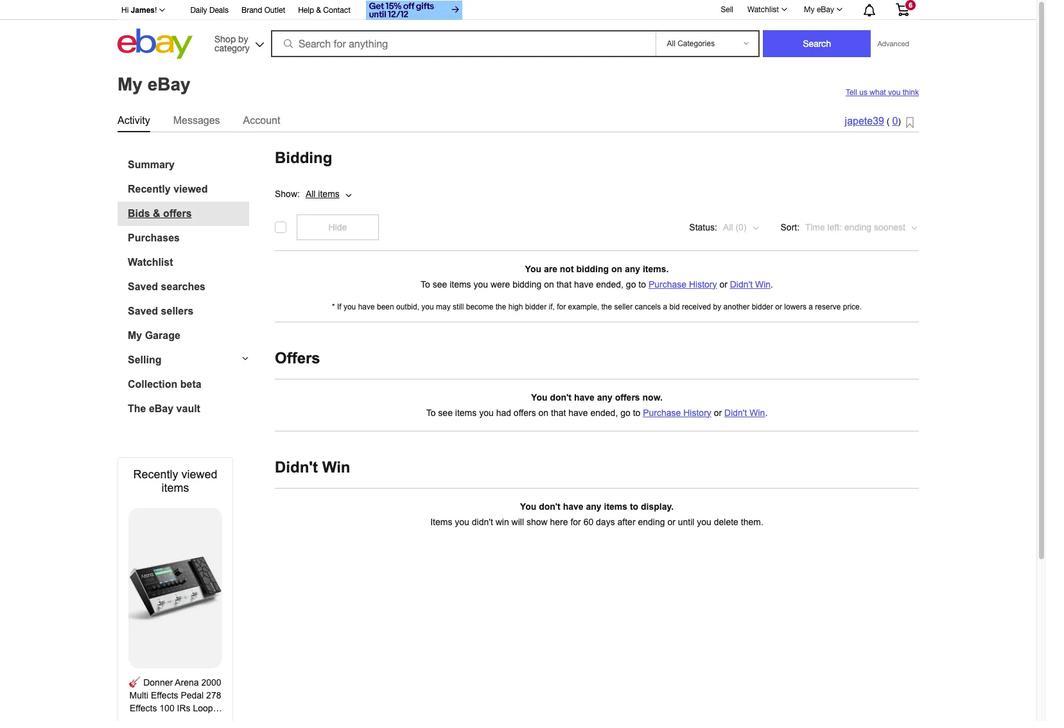 Task type: locate. For each thing, give the bounding box(es) containing it.
for inside you don't have any items to display. items you didn't win will show here for 60 days after ending or until you delete them.
[[571, 517, 581, 527]]

2 vertical spatial ebay
[[149, 403, 174, 414]]

on up "seller"
[[612, 264, 623, 274]]

ended, inside you don't have any offers now. to see items you had offers on that have ended, go to purchase history or didn't win .
[[591, 408, 618, 418]]

viewed for recently viewed items
[[182, 468, 218, 481]]

category
[[215, 43, 250, 53]]

japete39
[[845, 116, 885, 127]]

watchlist inside my ebay main content
[[128, 257, 173, 268]]

1 vertical spatial that
[[551, 408, 566, 418]]

ending right the left:
[[845, 222, 872, 232]]

all for all items
[[306, 189, 316, 199]]

0 vertical spatial that
[[557, 279, 572, 290]]

purchase down 'items.'
[[649, 279, 687, 290]]

0 horizontal spatial watchlist link
[[128, 257, 249, 268]]

for
[[557, 302, 566, 311], [571, 517, 581, 527]]

1 horizontal spatial my ebay
[[805, 5, 835, 14]]

win
[[756, 279, 771, 290], [750, 408, 766, 418], [322, 459, 351, 476]]

1 a from the left
[[664, 302, 668, 311]]

0 vertical spatial watchlist link
[[741, 2, 794, 17]]

)
[[899, 117, 902, 127]]

brand outlet
[[242, 6, 285, 15]]

to
[[421, 279, 430, 290], [427, 408, 436, 418]]

my ebay inside main content
[[118, 74, 191, 94]]

recently inside recently viewed items
[[133, 468, 178, 481]]

2 vertical spatial offers
[[514, 408, 536, 418]]

1 vertical spatial see
[[439, 408, 453, 418]]

1 horizontal spatial the
[[602, 302, 613, 311]]

on right had
[[539, 408, 549, 418]]

0 link
[[893, 116, 899, 127]]

ending inside you don't have any items to display. items you didn't win will show here for 60 days after ending or until you delete them.
[[638, 517, 665, 527]]

1 horizontal spatial offers
[[514, 408, 536, 418]]

that right had
[[551, 408, 566, 418]]

any up 60
[[586, 502, 602, 512]]

them.
[[741, 517, 764, 527]]

2 vertical spatial to
[[630, 502, 639, 512]]

james
[[131, 6, 155, 15]]

effects down multi on the left of the page
[[130, 703, 157, 714]]

items inside recently viewed items
[[162, 482, 189, 495]]

or inside you are not bidding on any items. to see items you were bidding on that have ended, go to purchase history or didn't win .
[[720, 279, 728, 290]]

offers
[[163, 208, 192, 219], [615, 392, 640, 403], [514, 408, 536, 418]]

0 vertical spatial win
[[756, 279, 771, 290]]

see up may
[[433, 279, 447, 290]]

donner
[[143, 678, 173, 688]]

collection beta
[[128, 379, 202, 390]]

you right if
[[344, 302, 356, 311]]

0 vertical spatial &
[[316, 6, 321, 15]]

shop by category banner
[[114, 0, 920, 62]]

all right show:
[[306, 189, 316, 199]]

ebay inside "the ebay vault" link
[[149, 403, 174, 414]]

saved for saved searches
[[128, 281, 158, 292]]

my inside "account" 'navigation'
[[805, 5, 815, 14]]

see left had
[[439, 408, 453, 418]]

none submit inside the shop by category banner
[[764, 30, 872, 57]]

1 saved from the top
[[128, 281, 158, 292]]

0 horizontal spatial the
[[496, 302, 507, 311]]

drum
[[146, 716, 168, 722]]

sellers
[[161, 306, 194, 316]]

now.
[[643, 392, 663, 403]]

any left 'now.'
[[597, 392, 613, 403]]

1 vertical spatial all
[[724, 222, 734, 232]]

offers right had
[[514, 408, 536, 418]]

1 vertical spatial &
[[153, 208, 160, 219]]

ebay for my ebay link
[[817, 5, 835, 14]]

help & contact
[[298, 6, 351, 15]]

purchase history link for history
[[643, 408, 712, 418]]

you inside you don't have any offers now. to see items you had offers on that have ended, go to purchase history or didn't win .
[[532, 392, 548, 403]]

2 saved from the top
[[128, 306, 158, 316]]

1 vertical spatial on
[[544, 279, 554, 290]]

0 vertical spatial ended,
[[596, 279, 624, 290]]

6
[[909, 1, 913, 9]]

ending down display.
[[638, 517, 665, 527]]

0 vertical spatial my
[[805, 5, 815, 14]]

my ebay
[[805, 5, 835, 14], [118, 74, 191, 94]]

1 vertical spatial to
[[427, 408, 436, 418]]

purchase
[[649, 279, 687, 290], [643, 408, 681, 418]]

you
[[525, 264, 542, 274], [532, 392, 548, 403], [520, 502, 537, 512]]

0 vertical spatial history
[[690, 279, 717, 290]]

1 vertical spatial effects
[[130, 703, 157, 714]]

messages link
[[173, 112, 220, 129]]

make this page your my ebay homepage image
[[907, 117, 914, 129]]

win inside you are not bidding on any items. to see items you were bidding on that have ended, go to purchase history or didn't win .
[[756, 279, 771, 290]]

purchases
[[128, 232, 180, 243]]

saved sellers
[[128, 306, 194, 316]]

2 vertical spatial any
[[586, 502, 602, 512]]

1 vertical spatial viewed
[[182, 468, 218, 481]]

0 vertical spatial didn't
[[731, 279, 753, 290]]

looper
[[193, 703, 221, 714]]

any left 'items.'
[[625, 264, 641, 274]]

bidding
[[577, 264, 609, 274], [513, 279, 542, 290]]

1 vertical spatial recently
[[133, 468, 178, 481]]

shop by category button
[[209, 29, 267, 56]]

by
[[238, 34, 248, 44], [714, 302, 722, 311]]

by inside my ebay main content
[[714, 302, 722, 311]]

purchase down 'now.'
[[643, 408, 681, 418]]

all (0) button
[[723, 214, 761, 240]]

& for offers
[[153, 208, 160, 219]]

ended,
[[596, 279, 624, 290], [591, 408, 618, 418]]

2 horizontal spatial offers
[[615, 392, 640, 403]]

🎸 donner arena 2000 multi effects pedal 278 effects 100 irs looper drum machine link
[[129, 508, 222, 722]]

1 vertical spatial for
[[571, 517, 581, 527]]

1 vertical spatial didn't
[[725, 408, 748, 418]]

don't inside you don't have any items to display. items you didn't win will show here for 60 days after ending or until you delete them.
[[539, 502, 561, 512]]

show:
[[275, 189, 300, 199]]

watchlist link
[[741, 2, 794, 17], [128, 257, 249, 268]]

0 horizontal spatial a
[[664, 302, 668, 311]]

None submit
[[764, 30, 872, 57]]

by inside the shop by category
[[238, 34, 248, 44]]

1 horizontal spatial by
[[714, 302, 722, 311]]

recently viewed items
[[133, 468, 218, 495]]

1 horizontal spatial .
[[771, 279, 774, 290]]

go inside you are not bidding on any items. to see items you were bidding on that have ended, go to purchase history or didn't win .
[[626, 279, 636, 290]]

price.
[[844, 302, 862, 311]]

& inside my ebay main content
[[153, 208, 160, 219]]

0 horizontal spatial bidding
[[513, 279, 542, 290]]

1 vertical spatial ended,
[[591, 408, 618, 418]]

lowers
[[785, 302, 807, 311]]

items inside you are not bidding on any items. to see items you were bidding on that have ended, go to purchase history or didn't win .
[[450, 279, 471, 290]]

0 vertical spatial don't
[[550, 392, 572, 403]]

you left may
[[422, 302, 434, 311]]

for for 60
[[571, 517, 581, 527]]

viewed inside recently viewed items
[[182, 468, 218, 481]]

0 vertical spatial didn't win link
[[731, 279, 771, 290]]

had
[[497, 408, 512, 418]]

1 vertical spatial my ebay
[[118, 74, 191, 94]]

by left another
[[714, 302, 722, 311]]

1 vertical spatial watchlist
[[128, 257, 173, 268]]

bidding right the "not"
[[577, 264, 609, 274]]

1 vertical spatial .
[[766, 408, 768, 418]]

& inside "account" 'navigation'
[[316, 6, 321, 15]]

1 horizontal spatial watchlist
[[748, 5, 780, 14]]

0 horizontal spatial for
[[557, 302, 566, 311]]

1 horizontal spatial all
[[724, 222, 734, 232]]

bids
[[128, 208, 150, 219]]

6 link
[[889, 0, 918, 19]]

0 vertical spatial offers
[[163, 208, 192, 219]]

account navigation
[[114, 0, 920, 22]]

bidder right another
[[752, 302, 774, 311]]

ebay
[[817, 5, 835, 14], [148, 74, 191, 94], [149, 403, 174, 414]]

didn't win link for didn't
[[731, 279, 771, 290]]

purchase history link
[[649, 279, 717, 290], [643, 408, 712, 418]]

selling button
[[118, 354, 249, 366]]

bids & offers
[[128, 208, 192, 219]]

have
[[574, 279, 594, 290], [358, 302, 375, 311], [574, 392, 595, 403], [569, 408, 588, 418], [563, 502, 584, 512]]

& right help
[[316, 6, 321, 15]]

the left "seller"
[[602, 302, 613, 311]]

1 vertical spatial didn't win link
[[725, 408, 766, 418]]

0 horizontal spatial bidder
[[526, 302, 547, 311]]

items
[[318, 189, 340, 199], [450, 279, 471, 290], [456, 408, 477, 418], [162, 482, 189, 495], [604, 502, 628, 512]]

get an extra 15% off image
[[366, 1, 463, 20]]

. inside you are not bidding on any items. to see items you were bidding on that have ended, go to purchase history or didn't win .
[[771, 279, 774, 290]]

2 vertical spatial my
[[128, 330, 142, 341]]

purchases link
[[128, 232, 249, 244]]

purchase history link up bid
[[649, 279, 717, 290]]

display.
[[641, 502, 674, 512]]

on down are
[[544, 279, 554, 290]]

1 vertical spatial any
[[597, 392, 613, 403]]

my for my garage link
[[128, 330, 142, 341]]

or inside you don't have any offers now. to see items you had offers on that have ended, go to purchase history or didn't win .
[[714, 408, 722, 418]]

0 horizontal spatial all
[[306, 189, 316, 199]]

0 vertical spatial .
[[771, 279, 774, 290]]

history
[[690, 279, 717, 290], [684, 408, 712, 418]]

that down the "not"
[[557, 279, 572, 290]]

0 vertical spatial you
[[525, 264, 542, 274]]

.
[[771, 279, 774, 290], [766, 408, 768, 418]]

1 vertical spatial go
[[621, 408, 631, 418]]

0 horizontal spatial &
[[153, 208, 160, 219]]

may
[[436, 302, 451, 311]]

bidding
[[275, 149, 332, 166]]

0 vertical spatial go
[[626, 279, 636, 290]]

a right lowers
[[809, 302, 814, 311]]

win inside you don't have any offers now. to see items you had offers on that have ended, go to purchase history or didn't win .
[[750, 408, 766, 418]]

0 vertical spatial purchase history link
[[649, 279, 717, 290]]

0 vertical spatial recently
[[128, 183, 171, 194]]

0 vertical spatial to
[[421, 279, 430, 290]]

saved up my garage at left top
[[128, 306, 158, 316]]

ended, inside you are not bidding on any items. to see items you were bidding on that have ended, go to purchase history or didn't win .
[[596, 279, 624, 290]]

1 horizontal spatial &
[[316, 6, 321, 15]]

0 vertical spatial for
[[557, 302, 566, 311]]

you for you don't have any offers now.
[[532, 392, 548, 403]]

🎸
[[129, 678, 141, 688]]

all left the (0)
[[724, 222, 734, 232]]

help & contact link
[[298, 4, 351, 18]]

0 horizontal spatial by
[[238, 34, 248, 44]]

didn't
[[731, 279, 753, 290], [725, 408, 748, 418], [275, 459, 318, 476]]

see inside you are not bidding on any items. to see items you were bidding on that have ended, go to purchase history or didn't win .
[[433, 279, 447, 290]]

the left the 'high'
[[496, 302, 507, 311]]

1 horizontal spatial a
[[809, 302, 814, 311]]

0 horizontal spatial .
[[766, 408, 768, 418]]

by right shop
[[238, 34, 248, 44]]

watchlist link right sell link
[[741, 2, 794, 17]]

you don't have any items to display. items you didn't win will show here for 60 days after ending or until you delete them.
[[431, 502, 764, 527]]

effects up 100
[[151, 691, 178, 701]]

0 vertical spatial watchlist
[[748, 5, 780, 14]]

0 vertical spatial any
[[625, 264, 641, 274]]

0 horizontal spatial ending
[[638, 517, 665, 527]]

didn't win link for win
[[725, 408, 766, 418]]

0 vertical spatial my ebay
[[805, 5, 835, 14]]

you left were
[[474, 279, 488, 290]]

0 vertical spatial to
[[639, 279, 646, 290]]

or
[[720, 279, 728, 290], [776, 302, 783, 311], [714, 408, 722, 418], [668, 517, 676, 527]]

watchlist link down the purchases link
[[128, 257, 249, 268]]

0 vertical spatial all
[[306, 189, 316, 199]]

that
[[557, 279, 572, 290], [551, 408, 566, 418]]

saved
[[128, 281, 158, 292], [128, 306, 158, 316]]

1 horizontal spatial bidder
[[752, 302, 774, 311]]

you for you are not bidding on any items.
[[525, 264, 542, 274]]

here
[[550, 517, 568, 527]]

high
[[509, 302, 523, 311]]

machine
[[171, 716, 205, 722]]

effects
[[151, 691, 178, 701], [130, 703, 157, 714]]

1 horizontal spatial for
[[571, 517, 581, 527]]

multi
[[130, 691, 149, 701]]

have inside you are not bidding on any items. to see items you were bidding on that have ended, go to purchase history or didn't win .
[[574, 279, 594, 290]]

you right until
[[697, 517, 712, 527]]

that inside you don't have any offers now. to see items you had offers on that have ended, go to purchase history or didn't win .
[[551, 408, 566, 418]]

see inside you don't have any offers now. to see items you had offers on that have ended, go to purchase history or didn't win .
[[439, 408, 453, 418]]

purchase history link down 'now.'
[[643, 408, 712, 418]]

1 vertical spatial ending
[[638, 517, 665, 527]]

don't inside you don't have any offers now. to see items you had offers on that have ended, go to purchase history or didn't win .
[[550, 392, 572, 403]]

bidding up the 'high'
[[513, 279, 542, 290]]

1 the from the left
[[496, 302, 507, 311]]

& right bids
[[153, 208, 160, 219]]

you right what
[[889, 88, 901, 97]]

2 vertical spatial you
[[520, 502, 537, 512]]

0 vertical spatial saved
[[128, 281, 158, 292]]

you inside you are not bidding on any items. to see items you were bidding on that have ended, go to purchase history or didn't win .
[[474, 279, 488, 290]]

2 vertical spatial on
[[539, 408, 549, 418]]

you inside you are not bidding on any items. to see items you were bidding on that have ended, go to purchase history or didn't win .
[[525, 264, 542, 274]]

0 vertical spatial effects
[[151, 691, 178, 701]]

any for items
[[586, 502, 602, 512]]

activity
[[118, 115, 150, 126]]

0 vertical spatial ebay
[[817, 5, 835, 14]]

tell
[[846, 88, 858, 97]]

0 vertical spatial bidding
[[577, 264, 609, 274]]

for right if,
[[557, 302, 566, 311]]

0 vertical spatial on
[[612, 264, 623, 274]]

1 vertical spatial to
[[633, 408, 641, 418]]

0 vertical spatial ending
[[845, 222, 872, 232]]

win
[[496, 517, 509, 527]]

1 vertical spatial win
[[750, 408, 766, 418]]

watchlist down purchases
[[128, 257, 173, 268]]

saved up the saved sellers
[[128, 281, 158, 292]]

items inside you don't have any items to display. items you didn't win will show here for 60 days after ending or until you delete them.
[[604, 502, 628, 512]]

bidder left if,
[[526, 302, 547, 311]]

0 vertical spatial by
[[238, 34, 248, 44]]

0 horizontal spatial watchlist
[[128, 257, 173, 268]]

show
[[527, 517, 548, 527]]

example,
[[568, 302, 600, 311]]

any inside you don't have any offers now. to see items you had offers on that have ended, go to purchase history or didn't win .
[[597, 392, 613, 403]]

soonest
[[875, 222, 906, 232]]

for left 60
[[571, 517, 581, 527]]

1 horizontal spatial watchlist link
[[741, 2, 794, 17]]

saved sellers link
[[128, 306, 249, 317]]

advanced
[[878, 40, 910, 48]]

become
[[466, 302, 494, 311]]

account
[[243, 115, 280, 126]]

my
[[805, 5, 815, 14], [118, 74, 143, 94], [128, 330, 142, 341]]

1 vertical spatial by
[[714, 302, 722, 311]]

you left had
[[480, 408, 494, 418]]

watchlist right sell link
[[748, 5, 780, 14]]

0 horizontal spatial my ebay
[[118, 74, 191, 94]]

0 vertical spatial purchase
[[649, 279, 687, 290]]

purchase inside you don't have any offers now. to see items you had offers on that have ended, go to purchase history or didn't win .
[[643, 408, 681, 418]]

0
[[893, 116, 899, 127]]

you are not bidding on any items. to see items you were bidding on that have ended, go to purchase history or didn't win .
[[421, 264, 774, 290]]

on
[[612, 264, 623, 274], [544, 279, 554, 290], [539, 408, 549, 418]]

activity link
[[118, 112, 150, 129]]

been
[[377, 302, 394, 311]]

have inside you don't have any items to display. items you didn't win will show here for 60 days after ending or until you delete them.
[[563, 502, 584, 512]]

1 vertical spatial history
[[684, 408, 712, 418]]

1 vertical spatial you
[[532, 392, 548, 403]]

0 vertical spatial see
[[433, 279, 447, 290]]

ebay inside my ebay link
[[817, 5, 835, 14]]

1 vertical spatial purchase history link
[[643, 408, 712, 418]]

to inside you don't have any offers now. to see items you had offers on that have ended, go to purchase history or didn't win .
[[633, 408, 641, 418]]

any inside you don't have any items to display. items you didn't win will show here for 60 days after ending or until you delete them.
[[586, 502, 602, 512]]

a left bid
[[664, 302, 668, 311]]

the
[[128, 403, 146, 414]]

that inside you are not bidding on any items. to see items you were bidding on that have ended, go to purchase history or didn't win .
[[557, 279, 572, 290]]

offers down 'recently viewed' on the top left of page
[[163, 208, 192, 219]]

didn't win link
[[731, 279, 771, 290], [725, 408, 766, 418]]

offers left 'now.'
[[615, 392, 640, 403]]



Task type: describe. For each thing, give the bounding box(es) containing it.
saved searches
[[128, 281, 206, 292]]

items inside you don't have any offers now. to see items you had offers on that have ended, go to purchase history or didn't win .
[[456, 408, 477, 418]]

0 horizontal spatial offers
[[163, 208, 192, 219]]

daily deals link
[[190, 4, 229, 18]]

1 vertical spatial watchlist link
[[128, 257, 249, 268]]

all items button
[[305, 178, 366, 204]]

my ebay link
[[798, 2, 849, 17]]

2 a from the left
[[809, 302, 814, 311]]

viewed for recently viewed
[[174, 183, 208, 194]]

account link
[[243, 112, 280, 129]]

contact
[[323, 6, 351, 15]]

my for my ebay link
[[805, 5, 815, 14]]

2 bidder from the left
[[752, 302, 774, 311]]

saved searches link
[[128, 281, 249, 293]]

bid
[[670, 302, 680, 311]]

beta
[[180, 379, 202, 390]]

or inside you don't have any items to display. items you didn't win will show here for 60 days after ending or until you delete them.
[[668, 517, 676, 527]]

!
[[155, 6, 157, 15]]

purchase history link for purchase
[[649, 279, 717, 290]]

garage
[[145, 330, 180, 341]]

you inside you don't have any offers now. to see items you had offers on that have ended, go to purchase history or didn't win .
[[480, 408, 494, 418]]

2 the from the left
[[602, 302, 613, 311]]

🎸 donner arena 2000 multi effects pedal 278 effects 100 irs looper drum machine
[[129, 678, 221, 722]]

2 vertical spatial win
[[322, 459, 351, 476]]

go inside you don't have any offers now. to see items you had offers on that have ended, go to purchase history or didn't win .
[[621, 408, 631, 418]]

vault
[[176, 403, 200, 414]]

sort:
[[781, 222, 800, 232]]

1 vertical spatial offers
[[615, 392, 640, 403]]

if
[[337, 302, 342, 311]]

the ebay vault
[[128, 403, 200, 414]]

purchase inside you are not bidding on any items. to see items you were bidding on that have ended, go to purchase history or didn't win .
[[649, 279, 687, 290]]

pedal
[[181, 691, 204, 701]]

history inside you don't have any offers now. to see items you had offers on that have ended, go to purchase history or didn't win .
[[684, 408, 712, 418]]

for for example,
[[557, 302, 566, 311]]

not
[[560, 264, 574, 274]]

watchlist inside "account" 'navigation'
[[748, 5, 780, 14]]

1 bidder from the left
[[526, 302, 547, 311]]

history inside you are not bidding on any items. to see items you were bidding on that have ended, go to purchase history or didn't win .
[[690, 279, 717, 290]]

recently for recently viewed items
[[133, 468, 178, 481]]

1 vertical spatial ebay
[[148, 74, 191, 94]]

still
[[453, 302, 464, 311]]

don't for here
[[539, 502, 561, 512]]

think
[[903, 88, 920, 97]]

japete39 ( 0 )
[[845, 116, 902, 127]]

reserve
[[816, 302, 841, 311]]

recently viewed link
[[128, 183, 249, 195]]

received
[[682, 302, 712, 311]]

sort: time left: ending soonest
[[781, 222, 906, 232]]

all for all (0)
[[724, 222, 734, 232]]

show: all items
[[275, 189, 340, 199]]

any for offers
[[597, 392, 613, 403]]

daily
[[190, 6, 207, 15]]

*
[[332, 302, 335, 311]]

japete39 link
[[845, 116, 885, 127]]

my garage link
[[128, 330, 249, 342]]

2000
[[201, 678, 221, 688]]

another
[[724, 302, 750, 311]]

Search for anything text field
[[273, 31, 654, 56]]

60
[[584, 517, 594, 527]]

you inside you don't have any items to display. items you didn't win will show here for 60 days after ending or until you delete them.
[[520, 502, 537, 512]]

* if you have been outbid, you may still become the high bidder if, for example, the seller cancels a bid received by another bidder or lowers a reserve price.
[[332, 302, 862, 311]]

saved for saved sellers
[[128, 306, 158, 316]]

irs
[[177, 703, 191, 714]]

any inside you are not bidding on any items. to see items you were bidding on that have ended, go to purchase history or didn't win .
[[625, 264, 641, 274]]

bids & offers link
[[128, 208, 249, 219]]

items
[[431, 517, 453, 527]]

1 vertical spatial my
[[118, 74, 143, 94]]

. inside you don't have any offers now. to see items you had offers on that have ended, go to purchase history or didn't win .
[[766, 408, 768, 418]]

you left the didn't
[[455, 517, 470, 527]]

brand outlet link
[[242, 4, 285, 18]]

time left: ending soonest button
[[805, 214, 920, 240]]

didn't inside you don't have any offers now. to see items you had offers on that have ended, go to purchase history or didn't win .
[[725, 408, 748, 418]]

ebay for "the ebay vault" link
[[149, 403, 174, 414]]

1 horizontal spatial bidding
[[577, 264, 609, 274]]

shop
[[215, 34, 236, 44]]

to inside you are not bidding on any items. to see items you were bidding on that have ended, go to purchase history or didn't win .
[[421, 279, 430, 290]]

recently for recently viewed
[[128, 183, 171, 194]]

& for contact
[[316, 6, 321, 15]]

on inside you don't have any offers now. to see items you had offers on that have ended, go to purchase history or didn't win .
[[539, 408, 549, 418]]

outlet
[[265, 6, 285, 15]]

100
[[160, 703, 175, 714]]

didn't inside you are not bidding on any items. to see items you were bidding on that have ended, go to purchase history or didn't win .
[[731, 279, 753, 290]]

arena
[[175, 678, 199, 688]]

my ebay inside "account" 'navigation'
[[805, 5, 835, 14]]

messages
[[173, 115, 220, 126]]

delete
[[714, 517, 739, 527]]

tell us what you think
[[846, 88, 920, 97]]

my ebay main content
[[5, 62, 1032, 722]]

status:
[[690, 222, 718, 232]]

what
[[870, 88, 887, 97]]

2 vertical spatial didn't
[[275, 459, 318, 476]]

1 vertical spatial bidding
[[513, 279, 542, 290]]

were
[[491, 279, 510, 290]]

offers
[[275, 349, 320, 367]]

hide button
[[297, 214, 379, 240]]

to inside you don't have any offers now. to see items you had offers on that have ended, go to purchase history or didn't win .
[[427, 408, 436, 418]]

1 horizontal spatial ending
[[845, 222, 872, 232]]

(0)
[[736, 222, 747, 232]]

don't for that
[[550, 392, 572, 403]]

didn't
[[472, 517, 493, 527]]

if,
[[549, 302, 555, 311]]

outbid,
[[397, 302, 420, 311]]

us
[[860, 88, 868, 97]]

advanced link
[[872, 31, 916, 57]]

collection
[[128, 379, 178, 390]]

to inside you are not bidding on any items. to see items you were bidding on that have ended, go to purchase history or didn't win .
[[639, 279, 646, 290]]

to inside you don't have any items to display. items you didn't win will show here for 60 days after ending or until you delete them.
[[630, 502, 639, 512]]

until
[[678, 517, 695, 527]]

brand
[[242, 6, 262, 15]]

days
[[596, 517, 615, 527]]

you don't have any offers now. to see items you had offers on that have ended, go to purchase history or didn't win .
[[427, 392, 768, 418]]

summary link
[[128, 159, 249, 171]]

collection beta link
[[128, 379, 249, 390]]

recently viewed
[[128, 183, 208, 194]]

my garage
[[128, 330, 180, 341]]

278
[[206, 691, 221, 701]]



Task type: vqa. For each thing, say whether or not it's contained in the screenshot.
My Garage link My
yes



